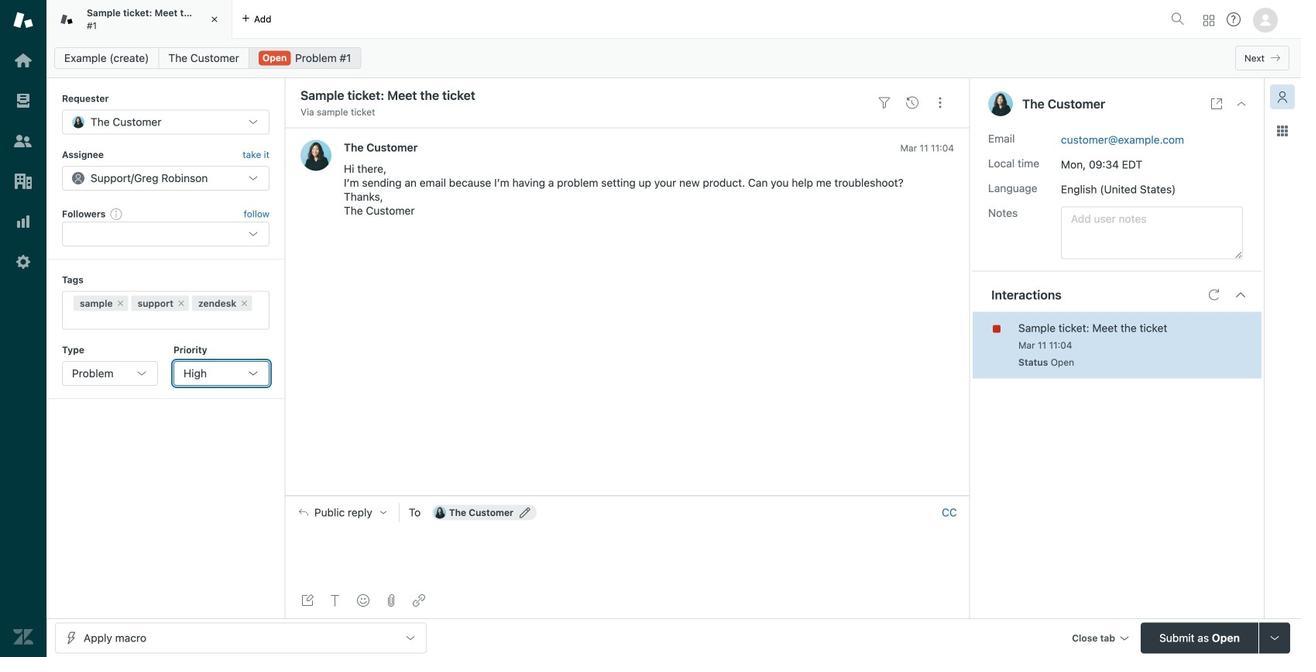 Task type: locate. For each thing, give the bounding box(es) containing it.
1 vertical spatial close image
[[1236, 98, 1248, 110]]

1 remove image from the left
[[177, 299, 186, 308]]

organizations image
[[13, 171, 33, 191]]

0 horizontal spatial remove image
[[177, 299, 186, 308]]

1 horizontal spatial remove image
[[240, 299, 249, 308]]

insert emojis image
[[357, 594, 370, 607]]

Mar 11 11:04 text field
[[901, 143, 955, 153]]

remove image
[[177, 299, 186, 308], [240, 299, 249, 308]]

close image
[[207, 12, 222, 27], [1236, 98, 1248, 110]]

info on adding followers image
[[110, 208, 123, 220]]

remove image
[[116, 299, 125, 308]]

customer context image
[[1277, 91, 1289, 103]]

tab
[[46, 0, 232, 39]]

0 horizontal spatial close image
[[207, 12, 222, 27]]

apps image
[[1277, 125, 1289, 137]]

0 vertical spatial close image
[[207, 12, 222, 27]]

1 horizontal spatial close image
[[1236, 98, 1248, 110]]

add link (cmd k) image
[[413, 594, 425, 607]]

filter image
[[879, 97, 891, 109]]

hide composer image
[[621, 489, 634, 502]]

get started image
[[13, 50, 33, 71]]

main element
[[0, 0, 46, 657]]



Task type: describe. For each thing, give the bounding box(es) containing it.
user image
[[989, 91, 1013, 116]]

zendesk image
[[13, 627, 33, 647]]

add attachment image
[[385, 594, 397, 607]]

events image
[[907, 97, 919, 109]]

get help image
[[1227, 12, 1241, 26]]

2 remove image from the left
[[240, 299, 249, 308]]

ticket actions image
[[934, 97, 947, 109]]

zendesk products image
[[1204, 15, 1215, 26]]

zendesk support image
[[13, 10, 33, 30]]

displays possible ticket submission types image
[[1269, 632, 1282, 644]]

Add user notes text field
[[1062, 207, 1244, 259]]

Subject field
[[298, 86, 868, 105]]

draft mode image
[[301, 594, 314, 607]]

edit user image
[[520, 507, 531, 518]]

close image inside the tabs "tab list"
[[207, 12, 222, 27]]

customers image
[[13, 131, 33, 151]]

format text image
[[329, 594, 342, 607]]

customer@example.com image
[[434, 506, 446, 519]]

tabs tab list
[[46, 0, 1165, 39]]

avatar image
[[301, 140, 332, 171]]

view more details image
[[1211, 98, 1223, 110]]

reporting image
[[13, 212, 33, 232]]

Mar 11 11:04 text field
[[1019, 340, 1073, 351]]

admin image
[[13, 252, 33, 272]]

views image
[[13, 91, 33, 111]]

secondary element
[[46, 43, 1302, 74]]



Task type: vqa. For each thing, say whether or not it's contained in the screenshot.
Displays possible ticket submission types icon
yes



